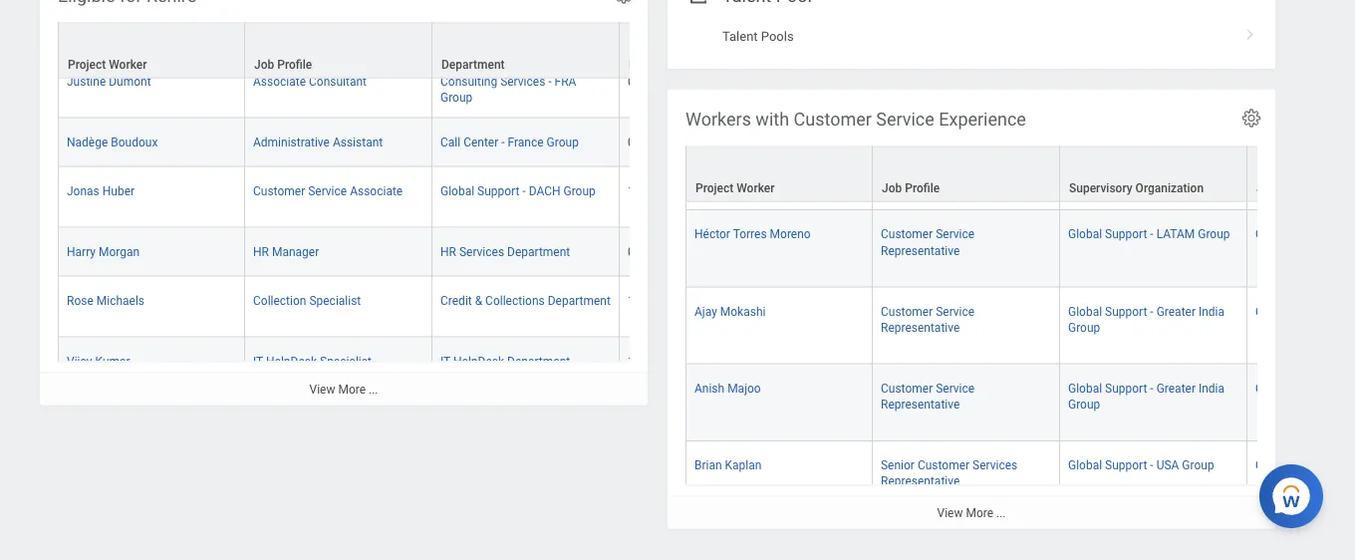 Task type: vqa. For each thing, say whether or not it's contained in the screenshot.


Task type: locate. For each thing, give the bounding box(es) containing it.
job for supervisory organization
[[882, 181, 903, 195]]

cs- for brian kaplan
[[1256, 459, 1274, 472]]

11/01/2017
[[628, 355, 692, 369]]

1 france from the top
[[508, 26, 544, 40]]

greater for row containing ajay mokashi
[[1157, 305, 1196, 318]]

2 customer service representative from the top
[[881, 305, 975, 335]]

job profile column header
[[245, 23, 433, 79], [873, 146, 1061, 203]]

1 customer service representative from the top
[[881, 228, 975, 258]]

1 horizontal spatial project worker button
[[687, 147, 872, 201]]

france up the consulting services - fra group link
[[508, 26, 544, 40]]

1 vertical spatial project worker column header
[[686, 146, 873, 203]]

3 customer service representative link from the top
[[881, 378, 975, 412]]

job profile inside eligible for rehire element
[[254, 57, 312, 71]]

call up consulting
[[441, 26, 461, 40]]

more down "senior customer services representative"
[[966, 506, 994, 520]]

cs- for héctor torres moreno
[[1256, 228, 1274, 241]]

view more ... down it helpdesk specialist
[[310, 382, 378, 396]]

row containing héctor torres moreno
[[686, 211, 1356, 288]]

global for jonas huber
[[441, 184, 475, 198]]

mokashi
[[721, 305, 766, 318]]

job profile inside workers with customer service experience 'element'
[[882, 181, 940, 195]]

1 horizontal spatial job profile button
[[873, 147, 1060, 201]]

1 representative from the top
[[881, 244, 960, 258]]

- up global support - dach group link
[[502, 136, 505, 149]]

1 horizontal spatial project worker column header
[[686, 146, 873, 203]]

1 horizontal spatial it
[[441, 355, 451, 369]]

1 horizontal spatial job profile
[[882, 181, 940, 195]]

call center - france group for 01/08/2021
[[441, 136, 579, 149]]

0 horizontal spatial worker
[[109, 57, 147, 71]]

global support - greater india group up global support - usa group link
[[1069, 382, 1225, 412]]

03/15/2019
[[628, 245, 692, 259]]

collection
[[253, 294, 306, 308]]

consulting services - fra group
[[441, 75, 577, 105]]

- up the consulting services - fra group link
[[502, 26, 505, 40]]

1 vertical spatial services
[[460, 245, 505, 259]]

1 vertical spatial global support - greater india group
[[1069, 382, 1225, 412]]

4 cs- from the top
[[1256, 459, 1274, 472]]

workers with customer service experience
[[686, 109, 1027, 130]]

1 global support - greater india group link from the top
[[1069, 301, 1225, 335]]

more down it helpdesk specialist
[[338, 382, 366, 396]]

harry morgan
[[67, 245, 140, 259]]

customer
[[794, 109, 872, 130], [253, 184, 305, 198], [881, 228, 933, 241], [1274, 228, 1326, 241], [881, 305, 933, 318], [1274, 305, 1326, 318], [881, 382, 933, 395], [1274, 382, 1326, 395], [918, 459, 970, 472], [1274, 459, 1326, 472]]

helpdesk down "&"
[[454, 355, 505, 369]]

0 vertical spatial job profile button
[[245, 24, 432, 77]]

greater down the latam
[[1157, 305, 1196, 318]]

0 horizontal spatial view
[[310, 382, 335, 396]]

row
[[58, 9, 1178, 58], [58, 23, 1178, 79], [58, 58, 1178, 119], [686, 80, 1356, 211], [58, 119, 1178, 167], [686, 146, 1356, 203], [58, 167, 1178, 228], [686, 211, 1356, 288], [58, 228, 1178, 277], [58, 277, 1178, 338], [686, 288, 1356, 365], [58, 338, 1178, 387], [686, 365, 1356, 442], [686, 442, 1356, 519]]

0 horizontal spatial ...
[[369, 382, 378, 396]]

profile inside workers with customer service experience 'element'
[[905, 181, 940, 195]]

services for hr
[[460, 245, 505, 259]]

0 vertical spatial project worker button
[[59, 24, 244, 77]]

1 hr from the left
[[253, 245, 269, 259]]

group for customer service representative
[[1199, 228, 1231, 241]]

0 vertical spatial job profile column header
[[245, 23, 433, 79]]

- for marc lemieux
[[502, 26, 505, 40]]

administrative assistant
[[253, 136, 383, 149]]

1 vertical spatial profile
[[905, 181, 940, 195]]

worker up héctor torres moreno link
[[737, 181, 775, 195]]

1 vertical spatial project worker
[[696, 181, 775, 195]]

associate down call center operator
[[253, 75, 306, 89]]

france for 11/16/2020
[[508, 26, 544, 40]]

assistant
[[333, 136, 383, 149]]

group for associate consultant
[[441, 91, 473, 105]]

center up consulting
[[464, 26, 499, 40]]

0 vertical spatial view
[[310, 382, 335, 396]]

2 greater from the top
[[1157, 382, 1196, 395]]

france up global support - dach group link
[[508, 136, 544, 149]]

1 vertical spatial view
[[938, 506, 964, 520]]

2 vertical spatial services
[[973, 459, 1018, 472]]

huber
[[102, 184, 135, 198]]

1 vertical spatial india
[[1199, 382, 1225, 395]]

0 horizontal spatial view more ... link
[[40, 372, 648, 405]]

worker inside 'element'
[[737, 181, 775, 195]]

it down collection
[[253, 355, 263, 369]]

4 cs-customer servic from the top
[[1256, 459, 1356, 472]]

0 vertical spatial global support - greater india group
[[1069, 305, 1225, 335]]

project worker for supervisory organization
[[696, 181, 775, 195]]

call down consulting
[[441, 136, 461, 149]]

job inside eligible for rehire element
[[254, 57, 274, 71]]

0 horizontal spatial it
[[253, 355, 263, 369]]

0 horizontal spatial view more ...
[[310, 382, 378, 396]]

1 horizontal spatial project
[[696, 181, 734, 195]]

cs-customer servic link for brian kaplan
[[1256, 455, 1356, 472]]

2 india from the top
[[1199, 382, 1225, 395]]

department
[[442, 57, 505, 71], [508, 245, 571, 259], [548, 294, 611, 308], [507, 355, 570, 369]]

support inside global support - latam group link
[[1106, 228, 1148, 241]]

3 customer service representative from the top
[[881, 382, 975, 412]]

1 vertical spatial job profile
[[882, 181, 940, 195]]

view more ... inside workers with customer service experience 'element'
[[938, 506, 1006, 520]]

support for jonas huber
[[478, 184, 520, 198]]

support inside global support - dach group link
[[478, 184, 520, 198]]

0 horizontal spatial job profile button
[[245, 24, 432, 77]]

1 vertical spatial view more ...
[[938, 506, 1006, 520]]

global support - latam group
[[1069, 228, 1231, 241]]

service inside the customer service associate link
[[308, 184, 347, 198]]

1 horizontal spatial helpdesk
[[454, 355, 505, 369]]

services up "&"
[[460, 245, 505, 259]]

3 representative from the top
[[881, 398, 960, 412]]

call center - france group up the consulting services - fra group link
[[441, 26, 579, 40]]

call up associate consultant link
[[253, 26, 273, 40]]

center down the consulting services - fra group
[[464, 136, 499, 149]]

project for department
[[68, 57, 106, 71]]

1 vertical spatial project worker button
[[687, 147, 872, 201]]

job profile for supervisory organization
[[882, 181, 940, 195]]

1 vertical spatial ...
[[997, 506, 1006, 520]]

view inside workers with customer service experience 'element'
[[938, 506, 964, 520]]

global support - greater india group for "customer service representative" link for anish majoo
[[1069, 382, 1225, 412]]

moreno
[[770, 228, 811, 241]]

hr manager
[[253, 245, 319, 259]]

0 horizontal spatial project worker button
[[59, 24, 244, 77]]

view more ... inside eligible for rehire element
[[310, 382, 378, 396]]

more for department
[[338, 382, 366, 396]]

specialist right collection
[[309, 294, 361, 308]]

1 horizontal spatial view
[[938, 506, 964, 520]]

0 vertical spatial india
[[1199, 305, 1225, 318]]

brian
[[695, 459, 722, 472]]

job up associate consultant
[[254, 57, 274, 71]]

view more ... down "senior customer services representative"
[[938, 506, 1006, 520]]

chevron right image
[[1238, 22, 1264, 41]]

2 global support - greater india group from the top
[[1069, 382, 1225, 412]]

1 horizontal spatial worker
[[737, 181, 775, 195]]

0 vertical spatial global support - greater india group link
[[1069, 301, 1225, 335]]

12/28/2019
[[628, 294, 692, 308]]

it helpdesk specialist link
[[253, 351, 372, 369]]

services left fra
[[501, 75, 546, 89]]

jonas
[[67, 184, 100, 198]]

customer service associate link
[[253, 180, 403, 198]]

greater up the "usa"
[[1157, 382, 1196, 395]]

- down the global support - latam group
[[1151, 305, 1154, 318]]

1 india from the top
[[1199, 305, 1225, 318]]

global for anish majoo
[[1069, 382, 1103, 395]]

cs-customer servic link
[[1256, 224, 1356, 241], [1256, 301, 1356, 318], [1256, 378, 1356, 395], [1256, 455, 1356, 472]]

1 vertical spatial france
[[508, 136, 544, 149]]

servic for brian kaplan
[[1329, 459, 1356, 472]]

1 vertical spatial customer service representative link
[[881, 301, 975, 335]]

services
[[501, 75, 546, 89], [460, 245, 505, 259], [973, 459, 1018, 472]]

customer inside "senior customer services representative"
[[918, 459, 970, 472]]

center left "operator"
[[276, 26, 311, 40]]

2 france from the top
[[508, 136, 544, 149]]

- up global support - usa group link
[[1151, 382, 1154, 395]]

project worker up héctor torres moreno link
[[696, 181, 775, 195]]

4 representative from the top
[[881, 475, 960, 489]]

more inside eligible for rehire element
[[338, 382, 366, 396]]

1 greater from the top
[[1157, 305, 1196, 318]]

call
[[253, 26, 273, 40], [441, 26, 461, 40], [441, 136, 461, 149]]

0 vertical spatial france
[[508, 26, 544, 40]]

jonas huber
[[67, 184, 135, 198]]

row containing harry morgan
[[58, 228, 1178, 277]]

call center - france group link
[[441, 22, 579, 40], [441, 132, 579, 149]]

1 horizontal spatial view more ... link
[[668, 496, 1276, 529]]

profile down experience
[[905, 181, 940, 195]]

... down "senior customer services representative"
[[997, 506, 1006, 520]]

project worker inside workers with customer service experience 'element'
[[696, 181, 775, 195]]

view more ... link down "senior customer services representative"
[[668, 496, 1276, 529]]

0 vertical spatial call center - france group link
[[441, 22, 579, 40]]

1 vertical spatial associate
[[350, 184, 403, 198]]

department column header
[[433, 23, 620, 79]]

customer service representative link for anish majoo
[[881, 378, 975, 412]]

job profile down workers with customer service experience
[[882, 181, 940, 195]]

2 call center - france group link from the top
[[441, 132, 579, 149]]

global support - greater india group link down the global support - latam group
[[1069, 301, 1225, 335]]

0 vertical spatial project worker column header
[[58, 23, 245, 79]]

1 call center - france group link from the top
[[441, 22, 579, 40]]

india
[[1199, 305, 1225, 318], [1199, 382, 1225, 395]]

helpdesk for department
[[454, 355, 505, 369]]

project worker up justine dumont
[[68, 57, 147, 71]]

1 it from the left
[[253, 355, 263, 369]]

helpdesk for specialist
[[266, 355, 317, 369]]

project inside eligible for rehire element
[[68, 57, 106, 71]]

2 call center - france group from the top
[[441, 136, 579, 149]]

view more ... link down it helpdesk specialist
[[40, 372, 648, 405]]

cs-customer servic link for héctor torres moreno
[[1256, 224, 1356, 241]]

hr
[[253, 245, 269, 259], [441, 245, 457, 259]]

consultant
[[309, 75, 367, 89]]

0 vertical spatial customer service representative link
[[881, 224, 975, 258]]

justine dumont
[[67, 75, 151, 89]]

0 horizontal spatial helpdesk
[[266, 355, 317, 369]]

- left dach
[[523, 184, 526, 198]]

1 call center - france group from the top
[[441, 26, 579, 40]]

1 horizontal spatial hr
[[441, 245, 457, 259]]

associate down assistant on the left top
[[350, 184, 403, 198]]

project up "justine"
[[68, 57, 106, 71]]

menu group image
[[686, 0, 713, 7]]

greater for row containing anish majoo
[[1157, 382, 1196, 395]]

2 horizontal spatial job
[[1257, 181, 1277, 195]]

1 horizontal spatial job
[[882, 181, 903, 195]]

project for supervisory organization
[[696, 181, 734, 195]]

... for supervisory organization
[[997, 506, 1006, 520]]

0 vertical spatial profile
[[277, 57, 312, 71]]

more
[[338, 382, 366, 396], [966, 506, 994, 520]]

representative for "customer service representative" link corresponding to héctor torres moreno
[[881, 244, 960, 258]]

job
[[254, 57, 274, 71], [882, 181, 903, 195], [1257, 181, 1277, 195]]

support left the "usa"
[[1106, 459, 1148, 472]]

3 cs-customer servic link from the top
[[1256, 378, 1356, 395]]

support inside global support - usa group link
[[1106, 459, 1148, 472]]

hr services department
[[441, 245, 571, 259]]

1 cs-customer servic link from the top
[[1256, 224, 1356, 241]]

0 vertical spatial ...
[[369, 382, 378, 396]]

0 horizontal spatial project
[[68, 57, 106, 71]]

group inside the consulting services - fra group
[[441, 91, 473, 105]]

worker up dumont
[[109, 57, 147, 71]]

1 helpdesk from the left
[[266, 355, 317, 369]]

customer service representative for héctor torres moreno
[[881, 228, 975, 258]]

1 horizontal spatial ...
[[997, 506, 1006, 520]]

nadège
[[67, 136, 108, 149]]

global support - greater india group link up global support - usa group link
[[1069, 378, 1225, 412]]

3 servic from the top
[[1329, 382, 1356, 395]]

job down workers with customer service experience
[[882, 181, 903, 195]]

center for assistant
[[464, 136, 499, 149]]

job left 'family' on the right top
[[1257, 181, 1277, 195]]

0 horizontal spatial more
[[338, 382, 366, 396]]

cell
[[686, 80, 873, 211], [873, 80, 1061, 211], [1061, 80, 1248, 211], [1248, 80, 1356, 211]]

call center - france group link up global support - dach group link
[[441, 132, 579, 149]]

date
[[654, 57, 679, 71]]

servic for héctor torres moreno
[[1329, 228, 1356, 241]]

hr inside 'link'
[[253, 245, 269, 259]]

cs-customer servic link for anish majoo
[[1256, 378, 1356, 395]]

row containing jonas huber
[[58, 167, 1178, 228]]

- left the latam
[[1151, 228, 1154, 241]]

collection specialist
[[253, 294, 361, 308]]

support up global support - usa group link
[[1106, 382, 1148, 395]]

project worker button
[[59, 24, 244, 77], [687, 147, 872, 201]]

department up credit & collections department link
[[508, 245, 571, 259]]

0 horizontal spatial hr
[[253, 245, 269, 259]]

3 cs-customer servic from the top
[[1256, 382, 1356, 395]]

services inside the consulting services - fra group
[[501, 75, 546, 89]]

job family button
[[1248, 147, 1356, 201]]

1 vertical spatial job profile button
[[873, 147, 1060, 201]]

call center - france group
[[441, 26, 579, 40], [441, 136, 579, 149]]

1 horizontal spatial associate
[[350, 184, 403, 198]]

2 vertical spatial customer service representative
[[881, 382, 975, 412]]

2 vertical spatial customer service representative link
[[881, 378, 975, 412]]

0 vertical spatial greater
[[1157, 305, 1196, 318]]

manager
[[272, 245, 319, 259]]

1 vertical spatial call center - france group link
[[441, 132, 579, 149]]

1 cs- from the top
[[1256, 228, 1274, 241]]

profile inside eligible for rehire element
[[277, 57, 312, 71]]

0 horizontal spatial associate
[[253, 75, 306, 89]]

2 cs-customer servic link from the top
[[1256, 301, 1356, 318]]

support
[[478, 184, 520, 198], [1106, 228, 1148, 241], [1106, 305, 1148, 318], [1106, 382, 1148, 395], [1106, 459, 1148, 472]]

0 vertical spatial project worker
[[68, 57, 147, 71]]

1 servic from the top
[[1329, 228, 1356, 241]]

associate
[[253, 75, 306, 89], [350, 184, 403, 198]]

global inside eligible for rehire element
[[441, 184, 475, 198]]

0 vertical spatial customer service representative
[[881, 228, 975, 258]]

harry
[[67, 245, 96, 259]]

worker for supervisory organization
[[737, 181, 775, 195]]

0 horizontal spatial profile
[[277, 57, 312, 71]]

service for jonas huber
[[308, 184, 347, 198]]

héctor torres moreno
[[695, 228, 811, 241]]

helpdesk
[[266, 355, 317, 369], [454, 355, 505, 369]]

1 vertical spatial view more ... link
[[668, 496, 1276, 529]]

1 customer service representative link from the top
[[881, 224, 975, 258]]

3 cs- from the top
[[1256, 382, 1274, 395]]

2 hr from the left
[[441, 245, 457, 259]]

specialist
[[309, 294, 361, 308], [320, 355, 372, 369]]

1 cs-customer servic from the top
[[1256, 228, 1356, 241]]

&
[[475, 294, 483, 308]]

0 vertical spatial more
[[338, 382, 366, 396]]

call center - france group up global support - dach group link
[[441, 136, 579, 149]]

specialist down 'collection specialist'
[[320, 355, 372, 369]]

1 vertical spatial greater
[[1157, 382, 1196, 395]]

customer service representative
[[881, 228, 975, 258], [881, 305, 975, 335], [881, 382, 975, 412]]

1 horizontal spatial profile
[[905, 181, 940, 195]]

0 vertical spatial services
[[501, 75, 546, 89]]

0 horizontal spatial project worker
[[68, 57, 147, 71]]

view more ... link for supervisory organization
[[668, 496, 1276, 529]]

project
[[68, 57, 106, 71], [696, 181, 734, 195]]

servic
[[1329, 228, 1356, 241], [1329, 305, 1356, 318], [1329, 382, 1356, 395], [1329, 459, 1356, 472]]

project worker column header
[[58, 23, 245, 79], [686, 146, 873, 203]]

row containing ajay mokashi
[[686, 288, 1356, 365]]

... inside workers with customer service experience 'element'
[[997, 506, 1006, 520]]

global
[[441, 184, 475, 198], [1069, 228, 1103, 241], [1069, 305, 1103, 318], [1069, 382, 1103, 395], [1069, 459, 1103, 472]]

global support - greater india group down the global support - latam group
[[1069, 305, 1225, 335]]

worker inside eligible for rehire element
[[109, 57, 147, 71]]

0 horizontal spatial job
[[254, 57, 274, 71]]

it for it helpdesk specialist
[[253, 355, 263, 369]]

0 vertical spatial project
[[68, 57, 106, 71]]

helpdesk down collection
[[266, 355, 317, 369]]

support left dach
[[478, 184, 520, 198]]

support down supervisory organization
[[1106, 228, 1148, 241]]

1 horizontal spatial project worker
[[696, 181, 775, 195]]

experience
[[939, 109, 1027, 130]]

... inside eligible for rehire element
[[369, 382, 378, 396]]

project up héctor
[[696, 181, 734, 195]]

project worker inside eligible for rehire element
[[68, 57, 147, 71]]

project inside workers with customer service experience 'element'
[[696, 181, 734, 195]]

view
[[310, 382, 335, 396], [938, 506, 964, 520]]

harry morgan link
[[67, 241, 140, 259]]

2 representative from the top
[[881, 321, 960, 335]]

hr up credit
[[441, 245, 457, 259]]

2 servic from the top
[[1329, 305, 1356, 318]]

1 global support - greater india group from the top
[[1069, 305, 1225, 335]]

row containing marc lemieux
[[58, 9, 1178, 58]]

profile up associate consultant
[[277, 57, 312, 71]]

0 vertical spatial job profile
[[254, 57, 312, 71]]

1 horizontal spatial view more ...
[[938, 506, 1006, 520]]

2 it from the left
[[441, 355, 451, 369]]

services for consulting
[[501, 75, 546, 89]]

- left the "usa"
[[1151, 459, 1154, 472]]

1 horizontal spatial job profile column header
[[873, 146, 1061, 203]]

0 vertical spatial view more ... link
[[40, 372, 648, 405]]

view inside eligible for rehire element
[[310, 382, 335, 396]]

job profile up associate consultant
[[254, 57, 312, 71]]

... down it helpdesk specialist
[[369, 382, 378, 396]]

1 vertical spatial global support - greater india group link
[[1069, 378, 1225, 412]]

0 vertical spatial specialist
[[309, 294, 361, 308]]

0 horizontal spatial job profile
[[254, 57, 312, 71]]

supervisory organization column header
[[1061, 146, 1248, 203]]

0 horizontal spatial project worker column header
[[58, 23, 245, 79]]

more inside workers with customer service experience 'element'
[[966, 506, 994, 520]]

administrative assistant link
[[253, 132, 383, 149]]

talent pools
[[723, 29, 794, 43]]

- left fra
[[549, 75, 552, 89]]

- inside the consulting services - fra group
[[549, 75, 552, 89]]

1 vertical spatial customer service representative
[[881, 305, 975, 335]]

cs- for anish majoo
[[1256, 382, 1274, 395]]

1 vertical spatial more
[[966, 506, 994, 520]]

1 vertical spatial project
[[696, 181, 734, 195]]

1 horizontal spatial more
[[966, 506, 994, 520]]

0 vertical spatial associate
[[253, 75, 306, 89]]

view down "senior customer services representative"
[[938, 506, 964, 520]]

kaplan
[[725, 459, 762, 472]]

services right senior
[[973, 459, 1018, 472]]

0 horizontal spatial job profile column header
[[245, 23, 433, 79]]

call center - france group for 11/16/2020
[[441, 26, 579, 40]]

row containing justine dumont
[[58, 58, 1178, 119]]

center
[[276, 26, 311, 40], [464, 26, 499, 40], [464, 136, 499, 149]]

anish
[[695, 382, 725, 395]]

0 vertical spatial view more ...
[[310, 382, 378, 396]]

hr left manager
[[253, 245, 269, 259]]

1 vertical spatial job profile column header
[[873, 146, 1061, 203]]

0 vertical spatial call center - france group
[[441, 26, 579, 40]]

representative for "customer service representative" link for anish majoo
[[881, 398, 960, 412]]

cs-customer servic
[[1256, 228, 1356, 241], [1256, 305, 1356, 318], [1256, 382, 1356, 395], [1256, 459, 1356, 472]]

job profile for department
[[254, 57, 312, 71]]

0 vertical spatial worker
[[109, 57, 147, 71]]

1 vertical spatial worker
[[737, 181, 775, 195]]

4 servic from the top
[[1329, 459, 1356, 472]]

view down it helpdesk specialist
[[310, 382, 335, 396]]

2 helpdesk from the left
[[454, 355, 505, 369]]

2 global support - greater india group link from the top
[[1069, 378, 1225, 412]]

job profile button for supervisory organization
[[873, 147, 1060, 201]]

it down credit
[[441, 355, 451, 369]]

france for 01/08/2021
[[508, 136, 544, 149]]

global support - greater india group for second "customer service representative" link from the top
[[1069, 305, 1225, 335]]

1 vertical spatial call center - france group
[[441, 136, 579, 149]]

call center - france group link up the consulting services - fra group link
[[441, 22, 579, 40]]

4 cs-customer servic link from the top
[[1256, 455, 1356, 472]]

department up consulting
[[442, 57, 505, 71]]

call center operator
[[253, 26, 361, 40]]

workers with customer service experience element
[[668, 80, 1356, 529]]

organization
[[1136, 181, 1204, 195]]



Task type: describe. For each thing, give the bounding box(es) containing it.
jonas huber link
[[67, 180, 135, 198]]

job profile column header for department
[[245, 23, 433, 79]]

hr for hr manager
[[253, 245, 269, 259]]

justine dumont link
[[67, 71, 151, 89]]

call center - france group link for 11/16/2020
[[441, 22, 579, 40]]

marc lemieux link
[[67, 22, 142, 40]]

services inside "senior customer services representative"
[[973, 459, 1018, 472]]

héctor
[[695, 228, 731, 241]]

2 cs-customer servic from the top
[[1256, 305, 1356, 318]]

row containing vijay kumar
[[58, 338, 1178, 387]]

marc
[[67, 26, 94, 40]]

representative for second "customer service representative" link from the top
[[881, 321, 960, 335]]

call center - france group link for 01/08/2021
[[441, 132, 579, 149]]

global support - usa group
[[1069, 459, 1215, 472]]

vijay kumar
[[67, 355, 130, 369]]

justine
[[67, 75, 106, 89]]

- for brian kaplan
[[1151, 459, 1154, 472]]

- for jonas huber
[[523, 184, 526, 198]]

it helpdesk department
[[441, 355, 570, 369]]

project worker for department
[[68, 57, 147, 71]]

hr services department link
[[441, 241, 571, 259]]

01/08/2021
[[628, 136, 692, 149]]

global support - dach group link
[[441, 180, 596, 198]]

support down the global support - latam group
[[1106, 305, 1148, 318]]

09/01/2020
[[628, 75, 692, 89]]

row containing brian kaplan
[[686, 442, 1356, 519]]

customer service representative for anish majoo
[[881, 382, 975, 412]]

cs-customer servic for anish majoo
[[1256, 382, 1356, 395]]

vijay
[[67, 355, 92, 369]]

department down credit & collections department
[[507, 355, 570, 369]]

it helpdesk department link
[[441, 351, 570, 369]]

job profile button for department
[[245, 24, 432, 77]]

support for anish majoo
[[1106, 382, 1148, 395]]

view for supervisory organization
[[938, 506, 964, 520]]

global support - dach group
[[441, 184, 596, 198]]

torres
[[733, 228, 767, 241]]

hire date button
[[620, 24, 717, 77]]

boudoux
[[111, 136, 158, 149]]

rose michaels link
[[67, 290, 145, 308]]

talent
[[723, 29, 758, 43]]

workers
[[686, 109, 752, 130]]

nadège boudoux link
[[67, 132, 158, 149]]

senior customer services representative
[[881, 459, 1018, 489]]

group for call center operator
[[547, 26, 579, 40]]

rose michaels
[[67, 294, 145, 308]]

dumont
[[109, 75, 151, 89]]

customer service representative link for héctor torres moreno
[[881, 224, 975, 258]]

project worker column header for department
[[58, 23, 245, 79]]

credit & collections department
[[441, 294, 611, 308]]

10/01/2020
[[628, 184, 692, 198]]

specialist inside 'link'
[[309, 294, 361, 308]]

senior
[[881, 459, 915, 472]]

majoo
[[728, 382, 761, 395]]

ajay mokashi link
[[695, 301, 766, 318]]

global support - usa group link
[[1069, 455, 1215, 472]]

supervisory
[[1070, 181, 1133, 195]]

configure eligible for rehire image
[[613, 0, 635, 5]]

row containing nadège boudoux
[[58, 119, 1178, 167]]

... for department
[[369, 382, 378, 396]]

associate consultant link
[[253, 71, 367, 89]]

support for brian kaplan
[[1106, 459, 1148, 472]]

kumar
[[95, 355, 130, 369]]

michaels
[[96, 294, 145, 308]]

global for brian kaplan
[[1069, 459, 1103, 472]]

row containing anish majoo
[[686, 365, 1356, 442]]

consulting services - fra group link
[[441, 71, 577, 105]]

2 cell from the left
[[873, 80, 1061, 211]]

group for senior customer services representative
[[1183, 459, 1215, 472]]

brian kaplan link
[[695, 455, 762, 472]]

representative inside "senior customer services representative"
[[881, 475, 960, 489]]

row containing rose michaels
[[58, 277, 1178, 338]]

2 cs- from the top
[[1256, 305, 1274, 318]]

department right "collections"
[[548, 294, 611, 308]]

call for call center operator
[[441, 26, 461, 40]]

global support - greater india group link for third cs-customer servic link from the bottom
[[1069, 301, 1225, 335]]

brian kaplan
[[695, 459, 762, 472]]

hr manager link
[[253, 241, 319, 259]]

india for the 'global support - greater india group' 'link' related to anish majoo cs-customer servic link
[[1199, 382, 1225, 395]]

- for héctor torres moreno
[[1151, 228, 1154, 241]]

dach
[[529, 184, 561, 198]]

talent pools link
[[668, 16, 1276, 57]]

hire
[[629, 57, 651, 71]]

project worker column header for supervisory organization
[[686, 146, 873, 203]]

job for department
[[254, 57, 274, 71]]

service for héctor torres moreno
[[936, 228, 975, 241]]

job family
[[1257, 181, 1316, 195]]

view more ... link for department
[[40, 372, 648, 405]]

customer inside eligible for rehire element
[[253, 184, 305, 198]]

group for customer service associate
[[564, 184, 596, 198]]

profile for supervisory organization
[[905, 181, 940, 195]]

2 customer service representative link from the top
[[881, 301, 975, 335]]

department button
[[433, 24, 619, 77]]

job profile column header for supervisory organization
[[873, 146, 1061, 203]]

project worker button for department
[[59, 24, 244, 77]]

family
[[1280, 181, 1316, 195]]

operator
[[314, 26, 361, 40]]

héctor torres moreno link
[[695, 224, 811, 241]]

project worker button for supervisory organization
[[687, 147, 872, 201]]

11/16/2020
[[628, 26, 692, 40]]

call for administrative assistant
[[441, 136, 461, 149]]

global support - greater india group link for anish majoo cs-customer servic link
[[1069, 378, 1225, 412]]

associate inside associate consultant link
[[253, 75, 306, 89]]

administrative
[[253, 136, 330, 149]]

anish majoo
[[695, 382, 761, 395]]

view more ... for department
[[310, 382, 378, 396]]

india for the 'global support - greater india group' 'link' related to third cs-customer servic link from the bottom
[[1199, 305, 1225, 318]]

vijay kumar link
[[67, 351, 130, 369]]

latam
[[1157, 228, 1196, 241]]

3 cell from the left
[[1061, 80, 1248, 211]]

- for nadège boudoux
[[502, 136, 505, 149]]

configure workers with customer service experience image
[[1241, 107, 1263, 129]]

marc lemieux
[[67, 26, 142, 40]]

anish majoo link
[[695, 378, 761, 395]]

global for héctor torres moreno
[[1069, 228, 1103, 241]]

nadège boudoux
[[67, 136, 158, 149]]

associate consultant
[[253, 75, 367, 89]]

support for héctor torres moreno
[[1106, 228, 1148, 241]]

supervisory organization button
[[1061, 147, 1247, 201]]

usa
[[1157, 459, 1180, 472]]

hr for hr services department
[[441, 245, 457, 259]]

- for anish majoo
[[1151, 382, 1154, 395]]

view for department
[[310, 382, 335, 396]]

pools
[[761, 29, 794, 43]]

it for it helpdesk department
[[441, 355, 451, 369]]

1 vertical spatial specialist
[[320, 355, 372, 369]]

associate inside the customer service associate link
[[350, 184, 403, 198]]

credit & collections department link
[[441, 290, 611, 308]]

group for administrative assistant
[[547, 136, 579, 149]]

4 cell from the left
[[1248, 80, 1356, 211]]

view more ... for supervisory organization
[[938, 506, 1006, 520]]

more for supervisory organization
[[966, 506, 994, 520]]

worker for department
[[109, 57, 147, 71]]

customer service associate
[[253, 184, 403, 198]]

global support - latam group link
[[1069, 224, 1231, 241]]

morgan
[[99, 245, 140, 259]]

service for anish majoo
[[936, 382, 975, 395]]

center for center
[[464, 26, 499, 40]]

it helpdesk specialist
[[253, 355, 372, 369]]

cs-customer servic for brian kaplan
[[1256, 459, 1356, 472]]

1 cell from the left
[[686, 80, 873, 211]]

servic for anish majoo
[[1329, 382, 1356, 395]]

ajay mokashi
[[695, 305, 766, 318]]

profile for department
[[277, 57, 312, 71]]

- for justine dumont
[[549, 75, 552, 89]]

call center operator link
[[253, 22, 361, 40]]

consulting
[[441, 75, 498, 89]]

senior customer services representative link
[[881, 455, 1018, 489]]

cs-customer servic for héctor torres moreno
[[1256, 228, 1356, 241]]

department inside popup button
[[442, 57, 505, 71]]

with
[[756, 109, 790, 130]]

rose
[[67, 294, 93, 308]]

eligible for rehire element
[[40, 0, 1178, 509]]

supervisory organization
[[1070, 181, 1204, 195]]



